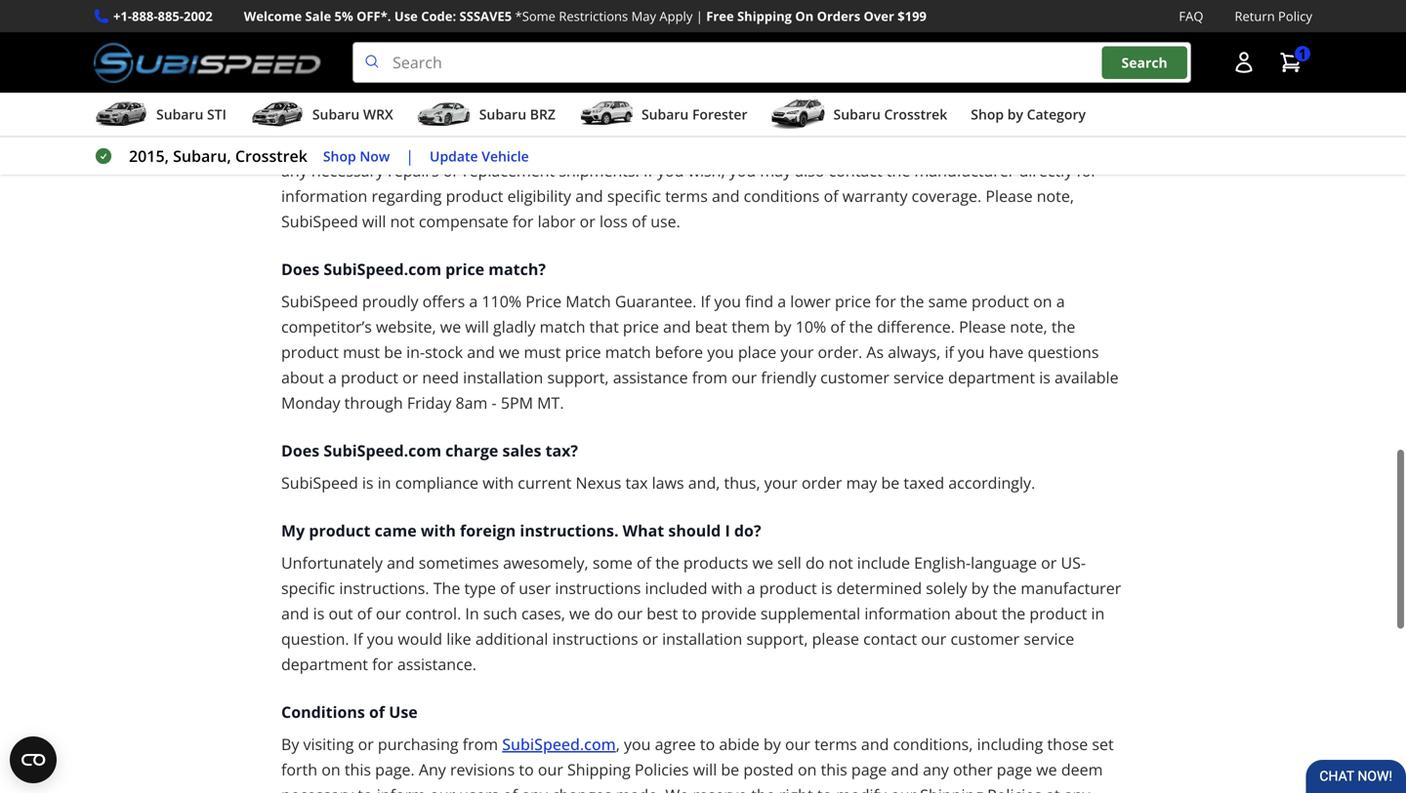 Task type: describe. For each thing, give the bounding box(es) containing it.
is left out
[[313, 604, 325, 625]]

or down conditions of use at bottom left
[[358, 734, 374, 755]]

if inside 'subispeed proudly offers a 110% price match guarantee. if you find a lower price for the same product on a competitor's website, we will gladly match that price and beat them by 10% of the difference. please note, the product must be in-stock and we must price match before you place your order. as always, if you have questions about a product or need installation support, assistance from our friendly customer service department is available monday through friday 8am - 5pm mt.'
[[945, 342, 954, 363]]

by inside , you agree to abide by our terms and conditions, including those set forth on this page. any revisions to our shipping policies will be posted on this page and any other page we deem necessary to inform our users of any changes made. we reserve the right to modify our shipping policies at a
[[764, 734, 781, 755]]

agree
[[655, 734, 696, 755]]

contact inside unfortunately and sometimes awesomely, some of the products we sell do not include english-language or us- specific instructions. the type of user instructions included with a product is determined solely by the manufacturer and is out of our control. in such cases, we do our best to provide supplemental information about the product in question. if you would like additional instructions or installation support, please contact our customer service department for assistance.
[[863, 629, 917, 650]]

terms inside , you agree to abide by our terms and conditions, including those set forth on this page. any revisions to our shipping policies will be posted on this page and any other page we deem necessary to inform our users of any changes made. we reserve the right to modify our shipping policies at a
[[815, 734, 857, 755]]

installation for a
[[463, 367, 543, 388]]

+1-888-885-2002
[[113, 7, 213, 25]]

1 this from the left
[[345, 760, 371, 781]]

return policy link
[[1235, 6, 1312, 26]]

subaru,
[[173, 146, 231, 167]]

and down wish,
[[712, 186, 740, 207]]

or down best
[[642, 629, 658, 650]]

users
[[459, 785, 499, 794]]

language
[[971, 553, 1037, 574]]

if up vehicle on the top
[[496, 109, 505, 130]]

forth
[[281, 760, 317, 781]]

or down as
[[443, 160, 459, 181]]

by inside unfortunately and sometimes awesomely, some of the products we sell do not include english-language or us- specific instructions. the type of user instructions included with a product is determined solely by the manufacturer and is out of our control. in such cases, we do our best to provide supplemental information about the product in question. if you would like additional instructions or installation support, please contact our customer service department for assistance.
[[971, 578, 989, 599]]

manufacturer up now at the top
[[330, 109, 431, 130]]

made.
[[616, 785, 661, 794]]

to inside unfortunately and sometimes awesomely, some of the products we sell do not include english-language or us- specific instructions. the type of user instructions included with a product is determined solely by the manufacturer and is out of our control. in such cases, we do our best to provide supplemental information about the product in question. if you would like additional instructions or installation support, please contact our customer service department for assistance.
[[682, 604, 697, 625]]

product down sell
[[760, 578, 817, 599]]

our left best
[[617, 604, 643, 625]]

$199
[[898, 7, 927, 25]]

installation?
[[656, 1, 753, 22]]

sales
[[502, 441, 541, 462]]

of down also
[[824, 186, 838, 207]]

1 horizontal spatial shipping
[[737, 7, 792, 25]]

product down troubleshooting
[[631, 109, 689, 130]]

purchasing
[[378, 734, 459, 755]]

with up sometimes
[[421, 521, 456, 542]]

does for does subispeed.com price match?
[[281, 259, 319, 280]]

faq
[[1179, 7, 1204, 25]]

conditions
[[744, 186, 820, 207]]

my
[[413, 1, 437, 22]]

match
[[605, 342, 651, 363]]

thus,
[[724, 473, 760, 494]]

proudly
[[362, 291, 418, 312]]

search button
[[1102, 46, 1187, 79]]

you up beat
[[714, 291, 741, 312]]

came
[[375, 521, 417, 542]]

information inside "if you recently purchased a product from subispeed and are concerned about the fitment or performance of your item, please contact a member of our customer service department for assistance. our customer service representatives can provide installation support, troubleshooting advice, and assistance in identifying the possibility of any manufacturer defects. if we suspect your product does have serious defects, our customer service department can serve as a contact with the manufacturer to help arrange a warranty inspection and, if applicable, any necessary repairs or replacement shipments. if you wish, you may also contact the manufacturer directly for information regarding product eligibility and specific terms and conditions of warranty coverage. please note, subispeed will not compensate for labor or loss of use."
[[281, 186, 367, 207]]

update vehicle button
[[430, 145, 529, 167]]

and down apply
[[664, 33, 692, 54]]

we inside "if you recently purchased a product from subispeed and are concerned about the fitment or performance of your item, please contact a member of our customer service department for assistance. our customer service representatives can provide installation support, troubleshooting advice, and assistance in identifying the possibility of any manufacturer defects. if we suspect your product does have serious defects, our customer service department can serve as a contact with the manufacturer to help arrange a warranty inspection and, if applicable, any necessary repairs or replacement shipments. if you wish, you may also contact the manufacturer directly for information regarding product eligibility and specific terms and conditions of warranty coverage. please note, subispeed will not compensate for labor or loss of use."
[[509, 109, 530, 130]]

changes
[[552, 785, 612, 794]]

to down subispeed.com link
[[519, 760, 534, 781]]

0 vertical spatial policies
[[635, 760, 689, 781]]

product up unfortunately
[[309, 521, 371, 542]]

is down subispeed.com charge
[[362, 473, 374, 494]]

abide
[[719, 734, 760, 755]]

not inside "if you recently purchased a product from subispeed and are concerned about the fitment or performance of your item, please contact a member of our customer service department for assistance. our customer service representatives can provide installation support, troubleshooting advice, and assistance in identifying the possibility of any manufacturer defects. if we suspect your product does have serious defects, our customer service department can serve as a contact with the manufacturer to help arrange a warranty inspection and, if applicable, any necessary repairs or replacement shipments. if you wish, you may also contact the manufacturer directly for information regarding product eligibility and specific terms and conditions of warranty coverage. please note, subispeed will not compensate for labor or loss of use."
[[390, 211, 415, 232]]

for down eligibility
[[513, 211, 534, 232]]

to left 'inform'
[[358, 785, 373, 794]]

arrange
[[759, 135, 816, 156]]

please inside unfortunately and sometimes awesomely, some of the products we sell do not include english-language or us- specific instructions. the type of user instructions included with a product is determined solely by the manufacturer and is out of our control. in such cases, we do our best to provide supplemental information about the product in question. if you would like additional instructions or installation support, please contact our customer service department for assistance.
[[812, 629, 859, 650]]

a subaru forester thumbnail image image
[[579, 100, 634, 129]]

support, for of
[[747, 629, 808, 650]]

a subaru sti thumbnail image image
[[94, 100, 148, 129]]

1 vertical spatial shipping
[[567, 760, 631, 781]]

to left 'abide'
[[700, 734, 715, 755]]

0 vertical spatial use
[[394, 7, 418, 25]]

if right shipments.
[[644, 160, 653, 181]]

about inside unfortunately and sometimes awesomely, some of the products we sell do not include english-language or us- specific instructions. the type of user instructions included with a product is determined solely by the manufacturer and is out of our control. in such cases, we do our best to provide supplemental information about the product in question. if you would like additional instructions or installation support, please contact our customer service department for assistance.
[[955, 604, 998, 625]]

please inside "if you recently purchased a product from subispeed and are concerned about the fitment or performance of your item, please contact a member of our customer service department for assistance. our customer service representatives can provide installation support, troubleshooting advice, and assistance in identifying the possibility of any manufacturer defects. if we suspect your product does have serious defects, our customer service department can serve as a contact with the manufacturer to help arrange a warranty inspection and, if applicable, any necessary repairs or replacement shipments. if you wish, you may also contact the manufacturer directly for information regarding product eligibility and specific terms and conditions of warranty coverage. please note, subispeed will not compensate for labor or loss of use."
[[986, 186, 1033, 207]]

for down applicable,
[[1077, 160, 1098, 181]]

gladly match
[[493, 317, 585, 338]]

is up supplemental
[[821, 578, 833, 599]]

customer inside 'subispeed proudly offers a 110% price match guarantee. if you find a lower price for the same product on a competitor's website, we will gladly match that price and beat them by 10% of the difference. please note, the product must be in-stock and we must price match before you place your order. as always, if you have questions about a product or need installation support, assistance from our friendly customer service department is available monday through friday 8am - 5pm mt.'
[[820, 367, 890, 388]]

cases,
[[521, 604, 565, 625]]

2 this from the left
[[821, 760, 847, 781]]

from inside 'subispeed proudly offers a 110% price match guarantee. if you find a lower price for the same product on a competitor's website, we will gladly match that price and beat them by 10% of the difference. please note, the product must be in-stock and we must price match before you place your order. as always, if you have questions about a product or need installation support, assistance from our friendly customer service department is available monday through friday 8am - 5pm mt.'
[[692, 367, 728, 388]]

member
[[444, 59, 506, 80]]

subispeed.com price
[[324, 259, 484, 280]]

current
[[518, 473, 572, 494]]

and up modify
[[861, 734, 889, 755]]

a up the questions at the right top of the page
[[1056, 291, 1065, 312]]

your right thus,
[[764, 473, 798, 494]]

shop by category
[[971, 105, 1086, 124]]

may
[[631, 7, 656, 25]]

of right member
[[510, 59, 525, 80]]

product down proves at left top
[[482, 33, 540, 54]]

with down sales
[[483, 473, 514, 494]]

have for you
[[989, 342, 1024, 363]]

1 vertical spatial can
[[372, 135, 398, 156]]

some
[[593, 553, 633, 574]]

need
[[422, 367, 459, 388]]

accordingly.
[[948, 473, 1035, 494]]

subaru for subaru crosstrek
[[834, 105, 881, 124]]

have for does
[[732, 109, 767, 130]]

you down same in the right of the page
[[958, 342, 985, 363]]

subaru brz button
[[417, 97, 556, 136]]

subispeed.com link
[[502, 734, 616, 755]]

will inside "if you recently purchased a product from subispeed and are concerned about the fitment or performance of your item, please contact a member of our customer service department for assistance. our customer service representatives can provide installation support, troubleshooting advice, and assistance in identifying the possibility of any manufacturer defects. if we suspect your product does have serious defects, our customer service department can serve as a contact with the manufacturer to help arrange a warranty inspection and, if applicable, any necessary repairs or replacement shipments. if you wish, you may also contact the manufacturer directly for information regarding product eligibility and specific terms and conditions of warranty coverage. please note, subispeed will not compensate for labor or loss of use."
[[362, 211, 386, 232]]

welcome
[[244, 7, 302, 25]]

us-
[[1061, 553, 1086, 574]]

any left changes
[[522, 785, 548, 794]]

advice,
[[759, 84, 809, 105]]

our
[[886, 59, 914, 80]]

and down came
[[387, 553, 415, 574]]

including
[[977, 734, 1043, 755]]

page.
[[375, 760, 415, 781]]

a subaru brz thumbnail image image
[[417, 100, 471, 129]]

please inside "if you recently purchased a product from subispeed and are concerned about the fitment or performance of your item, please contact a member of our customer service department for assistance. our customer service representatives can provide installation support, troubleshooting advice, and assistance in identifying the possibility of any manufacturer defects. if we suspect your product does have serious defects, our customer service department can serve as a contact with the manufacturer to help arrange a warranty inspection and, if applicable, any necessary repairs or replacement shipments. if you wish, you may also contact the manufacturer directly for information regarding product eligibility and specific terms and conditions of warranty coverage. please note, subispeed will not compensate for labor or loss of use."
[[322, 59, 369, 80]]

2 vertical spatial price
[[565, 342, 601, 363]]

of inside 'subispeed proudly offers a 110% price match guarantee. if you find a lower price for the same product on a competitor's website, we will gladly match that price and beat them by 10% of the difference. please note, the product must be in-stock and we must price match before you place your order. as always, if you have questions about a product or need installation support, assistance from our friendly customer service department is available monday through friday 8am - 5pm mt.'
[[830, 317, 845, 338]]

manufacturer down a subaru forester thumbnail image
[[599, 135, 700, 156]]

specific inside unfortunately and sometimes awesomely, some of the products we sell do not include english-language or us- specific instructions. the type of user instructions included with a product is determined solely by the manufacturer and is out of our control. in such cases, we do our best to provide supplemental information about the product in question. if you would like additional instructions or installation support, please contact our customer service department for assistance.
[[281, 578, 335, 599]]

determined
[[837, 578, 922, 599]]

and up before
[[663, 317, 691, 338]]

or left us-
[[1041, 553, 1057, 574]]

we down gladly match
[[499, 342, 520, 363]]

0 vertical spatial instructions
[[555, 578, 641, 599]]

by visiting or purchasing from subispeed.com
[[281, 734, 616, 755]]

department down are
[[686, 59, 773, 80]]

your right suspect
[[594, 109, 627, 130]]

if inside "if you recently purchased a product from subispeed and are concerned about the fitment or performance of your item, please contact a member of our customer service department for assistance. our customer service representatives can provide installation support, troubleshooting advice, and assistance in identifying the possibility of any manufacturer defects. if we suspect your product does have serious defects, our customer service department can serve as a contact with the manufacturer to help arrange a warranty inspection and, if applicable, any necessary repairs or replacement shipments. if you wish, you may also contact the manufacturer directly for information regarding product eligibility and specific terms and conditions of warranty coverage. please note, subispeed will not compensate for labor or loss of use."
[[1017, 135, 1026, 156]]

of right out
[[357, 604, 372, 625]]

0 vertical spatial |
[[696, 7, 703, 25]]

unfortunately
[[281, 553, 383, 574]]

crosstrek inside dropdown button
[[884, 105, 947, 124]]

0 vertical spatial can
[[399, 84, 425, 105]]

1 vertical spatial |
[[406, 146, 414, 167]]

2002
[[184, 7, 213, 25]]

a left 110%
[[469, 291, 478, 312]]

apply
[[660, 7, 693, 25]]

our right defects,
[[889, 109, 915, 130]]

installation for awesomely,
[[662, 629, 742, 650]]

5pm
[[501, 393, 533, 414]]

1 vertical spatial price
[[623, 317, 659, 338]]

by inside dropdown button
[[1008, 105, 1023, 124]]

find
[[745, 291, 774, 312]]

awesomely,
[[503, 553, 589, 574]]

you inside , you agree to abide by our terms and conditions, including those set forth on this page. any revisions to our shipping policies will be posted on this page and any other page we deem necessary to inform our users of any changes made. we reserve the right to modify our shipping policies at a
[[624, 734, 651, 755]]

revisions
[[450, 760, 515, 781]]

be inside , you agree to abide by our terms and conditions, including those set forth on this page. any revisions to our shipping policies will be posted on this page and any other page we deem necessary to inform our users of any changes made. we reserve the right to modify our shipping policies at a
[[721, 760, 739, 781]]

0 vertical spatial warranty
[[832, 135, 898, 156]]

by inside 'subispeed proudly offers a 110% price match guarantee. if you find a lower price for the same product on a competitor's website, we will gladly match that price and beat them by 10% of the difference. please note, the product must be in-stock and we must price match before you place your order. as always, if you have questions about a product or need installation support, assistance from our friendly customer service department is available monday through friday 8am - 5pm mt.'
[[774, 317, 792, 338]]

product down competitor's
[[281, 342, 339, 363]]

with inside unfortunately and sometimes awesomely, some of the products we sell do not include english-language or us- specific instructions. the type of user instructions included with a product is determined solely by the manufacturer and is out of our control. in such cases, we do our best to provide supplemental information about the product in question. if you would like additional instructions or installation support, please contact our customer service department for assistance.
[[712, 578, 743, 599]]

1 page from the left
[[851, 760, 887, 781]]

conditions,
[[893, 734, 973, 755]]

subaru for subaru brz
[[479, 105, 526, 124]]

product up through at the left
[[341, 367, 398, 388]]

0 horizontal spatial crosstrek
[[235, 146, 307, 167]]

your inside 'subispeed proudly offers a 110% price match guarantee. if you find a lower price for the same product on a competitor's website, we will gladly match that price and beat them by 10% of the difference. please note, the product must be in-stock and we must price match before you place your order. as always, if you have questions about a product or need installation support, assistance from our friendly customer service department is available monday through friday 8am - 5pm mt.'
[[781, 342, 814, 363]]

orders
[[817, 7, 861, 25]]

include
[[857, 553, 910, 574]]

monday
[[281, 393, 340, 414]]

you down "help"
[[729, 160, 756, 181]]

, you agree to abide by our terms and conditions, including those set forth on this page. any revisions to our shipping policies will be posted on this page and any other page we deem necessary to inform our users of any changes made. we reserve the right to modify our shipping policies at a
[[281, 734, 1114, 794]]

a up member
[[469, 33, 478, 54]]

your up possibility
[[1074, 33, 1108, 54]]

our up brz
[[529, 59, 554, 80]]

brz
[[530, 105, 556, 124]]

subispeed down shop now link
[[281, 211, 358, 232]]

0 vertical spatial if
[[398, 1, 409, 22]]

our up would
[[376, 604, 401, 625]]

necessary inside , you agree to abide by our terms and conditions, including those set forth on this page. any revisions to our shipping policies will be posted on this page and any other page we deem necessary to inform our users of any changes made. we reserve the right to modify our shipping policies at a
[[281, 785, 354, 794]]

and up serious on the top right of page
[[813, 84, 841, 105]]

guarantee.
[[615, 291, 697, 312]]

my
[[281, 521, 305, 542]]

we up stock
[[440, 317, 461, 338]]

such
[[483, 604, 517, 625]]

serious
[[771, 109, 824, 130]]

0 horizontal spatial on
[[321, 760, 340, 781]]

instructions. inside unfortunately and sometimes awesomely, some of the products we sell do not include english-language or us- specific instructions. the type of user instructions included with a product is determined solely by the manufacturer and is out of our control. in such cases, we do our best to provide supplemental information about the product in question. if you would like additional instructions or installation support, please contact our customer service department for assistance.
[[339, 578, 429, 599]]

service down identifying
[[992, 109, 1042, 130]]

+1-
[[113, 7, 132, 25]]

product up "compensate"
[[446, 186, 503, 207]]

and down shipments.
[[575, 186, 603, 207]]

1 vertical spatial what
[[623, 521, 664, 542]]

conditions
[[281, 702, 365, 723]]

for inside unfortunately and sometimes awesomely, some of the products we sell do not include english-language or us- specific instructions. the type of user instructions included with a product is determined solely by the manufacturer and is out of our control. in such cases, we do our best to provide supplemental information about the product in question. if you would like additional instructions or installation support, please contact our customer service department for assistance.
[[372, 654, 393, 675]]

and right stock
[[467, 342, 495, 363]]

and, inside "if you recently purchased a product from subispeed and are concerned about the fitment or performance of your item, please contact a member of our customer service department for assistance. our customer service representatives can provide installation support, troubleshooting advice, and assistance in identifying the possibility of any manufacturer defects. if we suspect your product does have serious defects, our customer service department can serve as a contact with the manufacturer to help arrange a warranty inspection and, if applicable, any necessary repairs or replacement shipments. if you wish, you may also contact the manufacturer directly for information regarding product eligibility and specific terms and conditions of warranty coverage. please note, subispeed will not compensate for labor or loss of use."
[[981, 135, 1013, 156]]

1 must from the left
[[343, 342, 380, 363]]

is inside 'subispeed proudly offers a 110% price match guarantee. if you find a lower price for the same product on a competitor's website, we will gladly match that price and beat them by 10% of the difference. please note, the product must be in-stock and we must price match before you place your order. as always, if you have questions about a product or need installation support, assistance from our friendly customer service department is available monday through friday 8am - 5pm mt.'
[[1039, 367, 1051, 388]]

1 horizontal spatial may
[[846, 473, 877, 494]]

subispeed inside 'subispeed proudly offers a 110% price match guarantee. if you find a lower price for the same product on a competitor's website, we will gladly match that price and beat them by 10% of the difference. please note, the product must be in-stock and we must price match before you place your order. as always, if you have questions about a product or need installation support, assistance from our friendly customer service department is available monday through friday 8am - 5pm mt.'
[[281, 291, 358, 312]]

restrictions
[[559, 7, 628, 25]]

subispeed down after
[[583, 33, 660, 54]]

for up advice,
[[777, 59, 798, 80]]

service down performance
[[991, 59, 1042, 80]]

our up the posted
[[785, 734, 810, 755]]

any down conditions,
[[923, 760, 949, 781]]

our down solely
[[921, 629, 947, 650]]

a inside unfortunately and sometimes awesomely, some of the products we sell do not include english-language or us- specific instructions. the type of user instructions included with a product is determined solely by the manufacturer and is out of our control. in such cases, we do our best to provide supplemental information about the product in question. if you would like additional instructions or installation support, please contact our customer service department for assistance.
[[747, 578, 755, 599]]

inspection
[[902, 135, 977, 156]]

customer up identifying
[[918, 59, 987, 80]]

product right same in the right of the page
[[972, 291, 1029, 312]]

customer up the inspection at the top
[[919, 109, 988, 130]]

1 horizontal spatial policies
[[987, 785, 1042, 794]]

1 vertical spatial instructions
[[552, 629, 638, 650]]

proves
[[481, 1, 534, 22]]

available
[[1055, 367, 1119, 388]]

not inside unfortunately and sometimes awesomely, some of the products we sell do not include english-language or us- specific instructions. the type of user instructions included with a product is determined solely by the manufacturer and is out of our control. in such cases, we do our best to provide supplemental information about the product in question. if you would like additional instructions or installation support, please contact our customer service department for assistance.
[[829, 553, 853, 574]]

1 button
[[1270, 43, 1312, 82]]

button image
[[1232, 51, 1256, 74]]

service inside 'subispeed proudly offers a 110% price match guarantee. if you find a lower price for the same product on a competitor's website, we will gladly match that price and beat them by 10% of the difference. please note, the product must be in-stock and we must price match before you place your order. as always, if you have questions about a product or need installation support, assistance from our friendly customer service department is available monday through friday 8am - 5pm mt.'
[[894, 367, 944, 388]]

a up also
[[820, 135, 828, 156]]

best
[[647, 604, 678, 625]]

before
[[655, 342, 703, 363]]

1 horizontal spatial on
[[798, 760, 817, 781]]

subispeed is in compliance with current nexus tax laws and, thus, your order may be taxed accordingly.
[[281, 473, 1035, 494]]

customer up a subaru forester thumbnail image
[[559, 59, 628, 80]]

a down purchased on the top
[[431, 59, 440, 80]]

you down beat
[[707, 342, 734, 363]]

*some
[[515, 7, 556, 25]]

help
[[723, 135, 755, 156]]

you left wish,
[[657, 160, 684, 181]]

if up item,
[[281, 33, 291, 54]]

0 horizontal spatial from
[[463, 734, 498, 755]]

note, inside "if you recently purchased a product from subispeed and are concerned about the fitment or performance of your item, please contact a member of our customer service department for assistance. our customer service representatives can provide installation support, troubleshooting advice, and assistance in identifying the possibility of any manufacturer defects. if we suspect your product does have serious defects, our customer service department can serve as a contact with the manufacturer to help arrange a warranty inspection and, if applicable, any necessary repairs or replacement shipments. if you wish, you may also contact the manufacturer directly for information regarding product eligibility and specific terms and conditions of warranty coverage. please note, subispeed will not compensate for labor or loss of use."
[[1037, 186, 1074, 207]]

subispeed proudly offers a 110% price match guarantee. if you find a lower price for the same product on a competitor's website, we will gladly match that price and beat them by 10% of the difference. please note, the product must be in-stock and we must price match before you place your order. as always, if you have questions about a product or need installation support, assistance from our friendly customer service department is available monday through friday 8am - 5pm mt.
[[281, 291, 1119, 414]]

we right the cases,
[[569, 604, 590, 625]]

885-
[[158, 7, 184, 25]]

products
[[683, 553, 748, 574]]

subaru for subaru sti
[[156, 105, 203, 124]]

forester
[[692, 105, 748, 124]]

8am
[[456, 393, 488, 414]]

product down us-
[[1030, 604, 1087, 625]]

manufacturer up 'coverage.'
[[915, 160, 1015, 181]]

and down conditions,
[[891, 760, 919, 781]]

of up possibility
[[1056, 33, 1070, 54]]

order. as
[[818, 342, 884, 363]]

terms inside "if you recently purchased a product from subispeed and are concerned about the fitment or performance of your item, please contact a member of our customer service department for assistance. our customer service representatives can provide installation support, troubleshooting advice, and assistance in identifying the possibility of any manufacturer defects. if we suspect your product does have serious defects, our customer service department can serve as a contact with the manufacturer to help arrange a warranty inspection and, if applicable, any necessary repairs or replacement shipments. if you wish, you may also contact the manufacturer directly for information regarding product eligibility and specific terms and conditions of warranty coverage. please note, subispeed will not compensate for labor or loss of use."
[[665, 186, 708, 207]]

return policy
[[1235, 7, 1312, 25]]

our down any
[[430, 785, 455, 794]]

contact up replacement
[[478, 135, 532, 156]]

happens
[[327, 1, 394, 22]]

difference.
[[877, 317, 955, 338]]

shop now link
[[323, 145, 390, 167]]

foreign
[[460, 521, 516, 542]]

will for subispeed
[[465, 317, 489, 338]]

1 vertical spatial warranty
[[842, 186, 908, 207]]

contact right also
[[829, 160, 882, 181]]



Task type: locate. For each thing, give the bounding box(es) containing it.
1 horizontal spatial what
[[623, 521, 664, 542]]

have up "help"
[[732, 109, 767, 130]]

repairs
[[388, 160, 439, 181]]

0 vertical spatial about
[[805, 33, 848, 54]]

by right solely
[[971, 578, 989, 599]]

information inside unfortunately and sometimes awesomely, some of the products we sell do not include english-language or us- specific instructions. the type of user instructions included with a product is determined solely by the manufacturer and is out of our control. in such cases, we do our best to provide supplemental information about the product in question. if you would like additional instructions or installation support, please contact our customer service department for assistance.
[[865, 604, 951, 625]]

1 horizontal spatial terms
[[815, 734, 857, 755]]

1 horizontal spatial have
[[989, 342, 1024, 363]]

use.
[[651, 211, 680, 232]]

if right question.
[[353, 629, 363, 650]]

1 vertical spatial does
[[281, 441, 319, 462]]

0 vertical spatial assistance.
[[802, 59, 882, 80]]

what left 5%
[[281, 1, 323, 22]]

1 vertical spatial installation
[[463, 367, 543, 388]]

department
[[686, 59, 773, 80], [281, 135, 368, 156], [948, 367, 1035, 388], [281, 654, 368, 675]]

taxed
[[904, 473, 944, 494]]

shipping up concerned
[[737, 7, 792, 25]]

subaru for subaru forester
[[642, 105, 689, 124]]

subaru left brz
[[479, 105, 526, 124]]

that
[[590, 317, 619, 338]]

if inside unfortunately and sometimes awesomely, some of the products we sell do not include english-language or us- specific instructions. the type of user instructions included with a product is determined solely by the manufacturer and is out of our control. in such cases, we do our best to provide supplemental information about the product in question. if you would like additional instructions or installation support, please contact our customer service department for assistance.
[[353, 629, 363, 650]]

0 horizontal spatial about
[[281, 367, 324, 388]]

or inside 'subispeed proudly offers a 110% price match guarantee. if you find a lower price for the same product on a competitor's website, we will gladly match that price and beat them by 10% of the difference. please note, the product must be in-stock and we must price match before you place your order. as always, if you have questions about a product or need installation support, assistance from our friendly customer service department is available monday through friday 8am - 5pm mt.'
[[402, 367, 418, 388]]

english-
[[914, 553, 971, 574]]

shop inside dropdown button
[[971, 105, 1004, 124]]

be inside 'subispeed proudly offers a 110% price match guarantee. if you find a lower price for the same product on a competitor's website, we will gladly match that price and beat them by 10% of the difference. please note, the product must be in-stock and we must price match before you place your order. as always, if you have questions about a product or need installation support, assistance from our friendly customer service department is available monday through friday 8am - 5pm mt.'
[[384, 342, 402, 363]]

or
[[937, 33, 953, 54], [443, 160, 459, 181], [580, 211, 596, 232], [402, 367, 418, 388], [1041, 553, 1057, 574], [642, 629, 658, 650], [358, 734, 374, 755]]

2 does from the top
[[281, 441, 319, 462]]

1 vertical spatial do
[[594, 604, 613, 625]]

subaru inside dropdown button
[[834, 105, 881, 124]]

can
[[399, 84, 425, 105], [372, 135, 398, 156]]

must down competitor's
[[343, 342, 380, 363]]

please up representatives
[[322, 59, 369, 80]]

defective
[[538, 1, 610, 22]]

1 vertical spatial and,
[[688, 473, 720, 494]]

crosstrek down the a subaru wrx thumbnail image
[[235, 146, 307, 167]]

subispeed.com
[[502, 734, 616, 755]]

those
[[1047, 734, 1088, 755]]

if down shop by category
[[1017, 135, 1026, 156]]

any down representatives
[[300, 109, 326, 130]]

1 horizontal spatial about
[[805, 33, 848, 54]]

1 vertical spatial use
[[389, 702, 418, 723]]

user
[[519, 578, 551, 599]]

assistance.
[[802, 59, 882, 80], [397, 654, 476, 675]]

off*.
[[357, 7, 391, 25]]

support, inside unfortunately and sometimes awesomely, some of the products we sell do not include english-language or us- specific instructions. the type of user instructions included with a product is determined solely by the manufacturer and is out of our control. in such cases, we do our best to provide supplemental information about the product in question. if you would like additional instructions or installation support, please contact our customer service department for assistance.
[[747, 629, 808, 650]]

1 vertical spatial be
[[881, 473, 900, 494]]

supplemental
[[761, 604, 861, 625]]

0 horizontal spatial do
[[594, 604, 613, 625]]

1
[[1299, 44, 1307, 63]]

1 vertical spatial from
[[692, 367, 728, 388]]

necessary inside "if you recently purchased a product from subispeed and are concerned about the fitment or performance of your item, please contact a member of our customer service department for assistance. our customer service representatives can provide installation support, troubleshooting advice, and assistance in identifying the possibility of any manufacturer defects. if we suspect your product does have serious defects, our customer service department can serve as a contact with the manufacturer to help arrange a warranty inspection and, if applicable, any necessary repairs or replacement shipments. if you wish, you may also contact the manufacturer directly for information regarding product eligibility and specific terms and conditions of warranty coverage. please note, subispeed will not compensate for labor or loss of use."
[[311, 160, 384, 181]]

note,
[[1037, 186, 1074, 207], [1010, 317, 1048, 338]]

assistance. down would
[[397, 654, 476, 675]]

0 horizontal spatial can
[[372, 135, 398, 156]]

specific up loss
[[607, 186, 661, 207]]

support, inside "if you recently purchased a product from subispeed and are concerned about the fitment or performance of your item, please contact a member of our customer service department for assistance. our customer service representatives can provide installation support, troubleshooting advice, and assistance in identifying the possibility of any manufacturer defects. if we suspect your product does have serious defects, our customer service department can serve as a contact with the manufacturer to help arrange a warranty inspection and, if applicable, any necessary repairs or replacement shipments. if you wish, you may also contact the manufacturer directly for information regarding product eligibility and specific terms and conditions of warranty coverage. please note, subispeed will not compensate for labor or loss of use."
[[572, 84, 634, 105]]

in inside "if you recently purchased a product from subispeed and are concerned about the fitment or performance of your item, please contact a member of our customer service department for assistance. our customer service representatives can provide installation support, troubleshooting advice, and assistance in identifying the possibility of any manufacturer defects. if we suspect your product does have serious defects, our customer service department can serve as a contact with the manufacturer to help arrange a warranty inspection and, if applicable, any necessary repairs or replacement shipments. if you wish, you may also contact the manufacturer directly for information regarding product eligibility and specific terms and conditions of warranty coverage. please note, subispeed will not compensate for labor or loss of use."
[[924, 84, 938, 105]]

does for does subispeed.com charge sales tax?
[[281, 441, 319, 462]]

provide down "products"
[[701, 604, 757, 625]]

on down visiting
[[321, 760, 340, 781]]

or left loss
[[580, 211, 596, 232]]

subaru right a subaru crosstrek thumbnail image
[[834, 105, 881, 124]]

0 horizontal spatial and,
[[688, 473, 720, 494]]

of inside , you agree to abide by our terms and conditions, including those set forth on this page. any revisions to our shipping policies will be posted on this page and any other page we deem necessary to inform our users of any changes made. we reserve the right to modify our shipping policies at a
[[503, 785, 518, 794]]

1 vertical spatial may
[[846, 473, 877, 494]]

price
[[835, 291, 871, 312], [623, 317, 659, 338], [565, 342, 601, 363]]

2 vertical spatial in
[[1091, 604, 1105, 625]]

place
[[738, 342, 777, 363]]

on
[[795, 7, 814, 25]]

a right find
[[778, 291, 786, 312]]

return
[[1235, 7, 1275, 25]]

1 does from the top
[[281, 259, 319, 280]]

in
[[465, 604, 479, 625]]

on up the questions at the right top of the page
[[1033, 291, 1052, 312]]

shipments.
[[559, 160, 639, 181]]

1 vertical spatial instructions.
[[339, 578, 429, 599]]

installation inside 'subispeed proudly offers a 110% price match guarantee. if you find a lower price for the same product on a competitor's website, we will gladly match that price and beat them by 10% of the difference. please note, the product must be in-stock and we must price match before you place your order. as always, if you have questions about a product or need installation support, assistance from our friendly customer service department is available monday through friday 8am - 5pm mt.'
[[463, 367, 543, 388]]

any down the a subaru wrx thumbnail image
[[281, 160, 307, 181]]

item
[[441, 1, 477, 22]]

1 vertical spatial necessary
[[281, 785, 354, 794]]

please down directly on the right top of the page
[[986, 186, 1033, 207]]

1 vertical spatial provide
[[701, 604, 757, 625]]

1 subaru from the left
[[156, 105, 203, 124]]

shop up the inspection at the top
[[971, 105, 1004, 124]]

use
[[394, 7, 418, 25], [389, 702, 418, 723]]

2 vertical spatial support,
[[747, 629, 808, 650]]

code:
[[421, 7, 456, 25]]

0 horizontal spatial in
[[378, 473, 391, 494]]

subaru inside "dropdown button"
[[642, 105, 689, 124]]

subispeed up the my
[[281, 473, 358, 494]]

fitment
[[880, 33, 933, 54]]

and, down shop by category
[[981, 135, 1013, 156]]

0 horizontal spatial what
[[281, 1, 323, 22]]

3 subaru from the left
[[479, 105, 526, 124]]

of
[[1056, 33, 1070, 54], [510, 59, 525, 80], [281, 109, 296, 130], [824, 186, 838, 207], [632, 211, 647, 232], [830, 317, 845, 338], [637, 553, 651, 574], [500, 578, 515, 599], [357, 604, 372, 625], [369, 702, 385, 723], [503, 785, 518, 794]]

1 horizontal spatial if
[[945, 342, 954, 363]]

2 horizontal spatial about
[[955, 604, 998, 625]]

and,
[[981, 135, 1013, 156], [688, 473, 720, 494]]

necessary
[[311, 160, 384, 181], [281, 785, 354, 794]]

0 horizontal spatial will
[[362, 211, 386, 232]]

we up vehicle on the top
[[509, 109, 530, 130]]

for
[[777, 59, 798, 80], [1077, 160, 1098, 181], [513, 211, 534, 232], [875, 291, 896, 312], [372, 654, 393, 675]]

same
[[928, 291, 968, 312]]

0 vertical spatial terms
[[665, 186, 708, 207]]

necessary down subaru wrx
[[311, 160, 384, 181]]

1 horizontal spatial and,
[[981, 135, 1013, 156]]

will inside 'subispeed proudly offers a 110% price match guarantee. if you find a lower price for the same product on a competitor's website, we will gladly match that price and beat them by 10% of the difference. please note, the product must be in-stock and we must price match before you place your order. as always, if you have questions about a product or need installation support, assistance from our friendly customer service department is available monday through friday 8am - 5pm mt.'
[[465, 317, 489, 338]]

4 subaru from the left
[[642, 105, 689, 124]]

subaru left does
[[642, 105, 689, 124]]

additional
[[475, 629, 548, 650]]

a down "products"
[[747, 578, 755, 599]]

provide inside "if you recently purchased a product from subispeed and are concerned about the fitment or performance of your item, please contact a member of our customer service department for assistance. our customer service representatives can provide installation support, troubleshooting advice, and assistance in identifying the possibility of any manufacturer defects. if we suspect your product does have serious defects, our customer service department can serve as a contact with the manufacturer to help arrange a warranty inspection and, if applicable, any necessary repairs or replacement shipments. if you wish, you may also contact the manufacturer directly for information regarding product eligibility and specific terms and conditions of warranty coverage. please note, subispeed will not compensate for labor or loss of use."
[[429, 84, 484, 105]]

to right 'right'
[[817, 785, 832, 794]]

customer inside unfortunately and sometimes awesomely, some of the products we sell do not include english-language or us- specific instructions. the type of user instructions included with a product is determined solely by the manufacturer and is out of our control. in such cases, we do our best to provide supplemental information about the product in question. if you would like additional instructions or installation support, please contact our customer service department for assistance.
[[951, 629, 1020, 650]]

use right off*.
[[394, 7, 418, 25]]

about inside "if you recently purchased a product from subispeed and are concerned about the fitment or performance of your item, please contact a member of our customer service department for assistance. our customer service representatives can provide installation support, troubleshooting advice, and assistance in identifying the possibility of any manufacturer defects. if we suspect your product does have serious defects, our customer service department can serve as a contact with the manufacturer to help arrange a warranty inspection and, if applicable, any necessary repairs or replacement shipments. if you wish, you may also contact the manufacturer directly for information regarding product eligibility and specific terms and conditions of warranty coverage. please note, subispeed will not compensate for labor or loss of use."
[[805, 33, 848, 54]]

2 subaru from the left
[[312, 105, 360, 124]]

110%
[[482, 291, 522, 312]]

1 vertical spatial policies
[[987, 785, 1042, 794]]

our down place
[[732, 367, 757, 388]]

to
[[704, 135, 719, 156], [682, 604, 697, 625], [700, 734, 715, 755], [519, 760, 534, 781], [358, 785, 373, 794], [817, 785, 832, 794]]

do right sell
[[806, 553, 825, 574]]

what up some
[[623, 521, 664, 542]]

this
[[345, 760, 371, 781], [821, 760, 847, 781]]

of down item,
[[281, 109, 296, 130]]

mt.
[[537, 393, 564, 414]]

support, inside 'subispeed proudly offers a 110% price match guarantee. if you find a lower price for the same product on a competitor's website, we will gladly match that price and beat them by 10% of the difference. please note, the product must be in-stock and we must price match before you place your order. as always, if you have questions about a product or need installation support, assistance from our friendly customer service department is available monday through friday 8am - 5pm mt.'
[[547, 367, 609, 388]]

do down some
[[594, 604, 613, 625]]

them
[[732, 317, 770, 338]]

1 horizontal spatial assistance
[[845, 84, 920, 105]]

support, down supplemental
[[747, 629, 808, 650]]

1 horizontal spatial price
[[623, 317, 659, 338]]

shipping down other
[[920, 785, 983, 794]]

1 vertical spatial please
[[959, 317, 1006, 338]]

a up monday
[[328, 367, 337, 388]]

a subaru crosstrek thumbnail image image
[[771, 100, 826, 129]]

subaru crosstrek
[[834, 105, 947, 124]]

0 horizontal spatial be
[[384, 342, 402, 363]]

what
[[281, 1, 323, 22], [623, 521, 664, 542]]

provide
[[429, 84, 484, 105], [701, 604, 757, 625]]

assistance. inside "if you recently purchased a product from subispeed and are concerned about the fitment or performance of your item, please contact a member of our customer service department for assistance. our customer service representatives can provide installation support, troubleshooting advice, and assistance in identifying the possibility of any manufacturer defects. if we suspect your product does have serious defects, our customer service department can serve as a contact with the manufacturer to help arrange a warranty inspection and, if applicable, any necessary repairs or replacement shipments. if you wish, you may also contact the manufacturer directly for information regarding product eligibility and specific terms and conditions of warranty coverage. please note, subispeed will not compensate for labor or loss of use."
[[802, 59, 882, 80]]

provide inside unfortunately and sometimes awesomely, some of the products we sell do not include english-language or us- specific instructions. the type of user instructions included with a product is determined solely by the manufacturer and is out of our control. in such cases, we do our best to provide supplemental information about the product in question. if you would like additional instructions or installation support, please contact our customer service department for assistance.
[[701, 604, 757, 625]]

a right as
[[465, 135, 474, 156]]

installation up suspect
[[488, 84, 568, 105]]

0 horizontal spatial terms
[[665, 186, 708, 207]]

subaru for subaru wrx
[[312, 105, 360, 124]]

information down shop now link
[[281, 186, 367, 207]]

1 horizontal spatial assistance.
[[802, 59, 882, 80]]

support, up suspect
[[572, 84, 634, 105]]

0 vertical spatial price
[[835, 291, 871, 312]]

assistance. inside unfortunately and sometimes awesomely, some of the products we sell do not include english-language or us- specific instructions. the type of user instructions included with a product is determined solely by the manufacturer and is out of our control. in such cases, we do our best to provide supplemental information about the product in question. if you would like additional instructions or installation support, please contact our customer service department for assistance.
[[397, 654, 476, 675]]

shop for shop now
[[323, 147, 356, 165]]

our down subispeed.com link
[[538, 760, 563, 781]]

welcome sale 5% off*. use code: sssave5 *some restrictions may apply | free shipping on orders over $199
[[244, 7, 927, 25]]

0 horizontal spatial if
[[398, 1, 409, 22]]

1 vertical spatial support,
[[547, 367, 609, 388]]

0 vertical spatial installation
[[488, 84, 568, 105]]

1 horizontal spatial |
[[696, 7, 703, 25]]

of up the purchasing
[[369, 702, 385, 723]]

2 vertical spatial shipping
[[920, 785, 983, 794]]

0 horizontal spatial have
[[732, 109, 767, 130]]

1 horizontal spatial will
[[465, 317, 489, 338]]

1 horizontal spatial this
[[821, 760, 847, 781]]

search
[[1122, 53, 1168, 72]]

open widget image
[[10, 737, 57, 784]]

page down including
[[997, 760, 1032, 781]]

applicable,
[[1030, 135, 1108, 156]]

support, for price
[[547, 367, 609, 388]]

from inside "if you recently purchased a product from subispeed and are concerned about the fitment or performance of your item, please contact a member of our customer service department for assistance. our customer service representatives can provide installation support, troubleshooting advice, and assistance in identifying the possibility of any manufacturer defects. if we suspect your product does have serious defects, our customer service department can serve as a contact with the manufacturer to help arrange a warranty inspection and, if applicable, any necessary repairs or replacement shipments. if you wish, you may also contact the manufacturer directly for information regarding product eligibility and specific terms and conditions of warranty coverage. please note, subispeed will not compensate for labor or loss of use."
[[544, 33, 579, 54]]

2 horizontal spatial if
[[1017, 135, 1026, 156]]

policies
[[635, 760, 689, 781], [987, 785, 1042, 794]]

1 vertical spatial shop
[[323, 147, 356, 165]]

out
[[329, 604, 353, 625]]

installation
[[488, 84, 568, 105], [463, 367, 543, 388], [662, 629, 742, 650]]

price up 'match'
[[623, 317, 659, 338]]

to down does
[[704, 135, 719, 156]]

from down the "defective"
[[544, 33, 579, 54]]

note, inside 'subispeed proudly offers a 110% price match guarantee. if you find a lower price for the same product on a competitor's website, we will gladly match that price and beat them by 10% of the difference. please note, the product must be in-stock and we must price match before you place your order. as always, if you have questions about a product or need installation support, assistance from our friendly customer service department is available monday through friday 8am - 5pm mt.'
[[1010, 317, 1048, 338]]

shop now
[[323, 147, 390, 165]]

solely
[[926, 578, 967, 599]]

0 vertical spatial information
[[281, 186, 367, 207]]

provide up defects.
[[429, 84, 484, 105]]

installation inside unfortunately and sometimes awesomely, some of the products we sell do not include english-language or us- specific instructions. the type of user instructions included with a product is determined solely by the manufacturer and is out of our control. in such cases, we do our best to provide supplemental information about the product in question. if you would like additional instructions or installation support, please contact our customer service department for assistance.
[[662, 629, 742, 650]]

this up modify
[[821, 760, 847, 781]]

assistance
[[845, 84, 920, 105], [613, 367, 688, 388]]

control.
[[405, 604, 461, 625]]

we left sell
[[752, 553, 773, 574]]

1 vertical spatial have
[[989, 342, 1024, 363]]

service inside unfortunately and sometimes awesomely, some of the products we sell do not include english-language or us- specific instructions. the type of user instructions included with a product is determined solely by the manufacturer and is out of our control. in such cases, we do our best to provide supplemental information about the product in question. if you would like additional instructions or installation support, please contact our customer service department for assistance.
[[1024, 629, 1074, 650]]

0 vertical spatial please
[[322, 59, 369, 80]]

visiting
[[303, 734, 354, 755]]

right
[[779, 785, 813, 794]]

labor
[[538, 211, 576, 232]]

will for ,
[[693, 760, 717, 781]]

1 vertical spatial not
[[829, 553, 853, 574]]

necessary down forth
[[281, 785, 354, 794]]

does
[[693, 109, 728, 130]]

1 vertical spatial in
[[378, 473, 391, 494]]

competitor's
[[281, 317, 372, 338]]

2 horizontal spatial on
[[1033, 291, 1052, 312]]

1 horizontal spatial do
[[806, 553, 825, 574]]

manufacturer inside unfortunately and sometimes awesomely, some of the products we sell do not include english-language or us- specific instructions. the type of user instructions included with a product is determined solely by the manufacturer and is out of our control. in such cases, we do our best to provide supplemental information about the product in question. if you would like additional instructions or installation support, please contact our customer service department for assistance.
[[1021, 578, 1121, 599]]

subispeed logo image
[[94, 42, 321, 83]]

0 horizontal spatial this
[[345, 760, 371, 781]]

2 page from the left
[[997, 760, 1032, 781]]

2 vertical spatial be
[[721, 760, 739, 781]]

if inside 'subispeed proudly offers a 110% price match guarantee. if you find a lower price for the same product on a competitor's website, we will gladly match that price and beat them by 10% of the difference. please note, the product must be in-stock and we must price match before you place your order. as always, if you have questions about a product or need installation support, assistance from our friendly customer service department is available monday through friday 8am - 5pm mt.'
[[701, 291, 710, 312]]

of right loss
[[632, 211, 647, 232]]

price
[[526, 291, 562, 312]]

of up such
[[500, 578, 515, 599]]

1 horizontal spatial must
[[524, 342, 561, 363]]

by left 10%
[[774, 317, 792, 338]]

specific inside "if you recently purchased a product from subispeed and are concerned about the fitment or performance of your item, please contact a member of our customer service department for assistance. our customer service representatives can provide installation support, troubleshooting advice, and assistance in identifying the possibility of any manufacturer defects. if we suspect your product does have serious defects, our customer service department can serve as a contact with the manufacturer to help arrange a warranty inspection and, if applicable, any necessary repairs or replacement shipments. if you wish, you may also contact the manufacturer directly for information regarding product eligibility and specific terms and conditions of warranty coverage. please note, subispeed will not compensate for labor or loss of use."
[[607, 186, 661, 207]]

0 vertical spatial instructions.
[[520, 521, 619, 542]]

,
[[616, 734, 620, 755]]

2 horizontal spatial from
[[692, 367, 728, 388]]

assistance inside "if you recently purchased a product from subispeed and are concerned about the fitment or performance of your item, please contact a member of our customer service department for assistance. our customer service representatives can provide installation support, troubleshooting advice, and assistance in identifying the possibility of any manufacturer defects. if we suspect your product does have serious defects, our customer service department can serve as a contact with the manufacturer to help arrange a warranty inspection and, if applicable, any necessary repairs or replacement shipments. if you wish, you may also contact the manufacturer directly for information regarding product eligibility and specific terms and conditions of warranty coverage. please note, subispeed will not compensate for labor or loss of use."
[[845, 84, 920, 105]]

please down same in the right of the page
[[959, 317, 1006, 338]]

0 vertical spatial not
[[390, 211, 415, 232]]

1 horizontal spatial in
[[924, 84, 938, 105]]

0 horizontal spatial specific
[[281, 578, 335, 599]]

can down "wrx"
[[372, 135, 398, 156]]

with down "products"
[[712, 578, 743, 599]]

contact down purchased on the top
[[373, 59, 427, 80]]

0 horizontal spatial information
[[281, 186, 367, 207]]

2 vertical spatial if
[[945, 342, 954, 363]]

policy
[[1278, 7, 1312, 25]]

department inside unfortunately and sometimes awesomely, some of the products we sell do not include english-language or us- specific instructions. the type of user instructions included with a product is determined solely by the manufacturer and is out of our control. in such cases, we do our best to provide supplemental information about the product in question. if you would like additional instructions or installation support, please contact our customer service department for assistance.
[[281, 654, 368, 675]]

+1-888-885-2002 link
[[113, 6, 213, 26]]

1 vertical spatial assistance
[[613, 367, 688, 388]]

customer down solely
[[951, 629, 1020, 650]]

shop for shop by category
[[971, 105, 1004, 124]]

performance
[[957, 33, 1052, 54]]

department inside 'subispeed proudly offers a 110% price match guarantee. if you find a lower price for the same product on a competitor's website, we will gladly match that price and beat them by 10% of the difference. please note, the product must be in-stock and we must price match before you place your order. as always, if you have questions about a product or need installation support, assistance from our friendly customer service department is available monday through friday 8am - 5pm mt.'
[[948, 367, 1035, 388]]

the
[[433, 578, 460, 599]]

2 horizontal spatial be
[[881, 473, 900, 494]]

1 vertical spatial assistance.
[[397, 654, 476, 675]]

will down 110%
[[465, 317, 489, 338]]

about inside 'subispeed proudly offers a 110% price match guarantee. if you find a lower price for the same product on a competitor's website, we will gladly match that price and beat them by 10% of the difference. please note, the product must be in-stock and we must price match before you place your order. as always, if you have questions about a product or need installation support, assistance from our friendly customer service department is available monday through friday 8am - 5pm mt.'
[[281, 367, 324, 388]]

note, up the questions at the right top of the page
[[1010, 317, 1048, 338]]

assistance. up subaru crosstrek dropdown button
[[802, 59, 882, 80]]

0 vertical spatial necessary
[[311, 160, 384, 181]]

have inside 'subispeed proudly offers a 110% price match guarantee. if you find a lower price for the same product on a competitor's website, we will gladly match that price and beat them by 10% of the difference. please note, the product must be in-stock and we must price match before you place your order. as always, if you have questions about a product or need installation support, assistance from our friendly customer service department is available monday through friday 8am - 5pm mt.'
[[989, 342, 1024, 363]]

please inside 'subispeed proudly offers a 110% price match guarantee. if you find a lower price for the same product on a competitor's website, we will gladly match that price and beat them by 10% of the difference. please note, the product must be in-stock and we must price match before you place your order. as always, if you have questions about a product or need installation support, assistance from our friendly customer service department is available monday through friday 8am - 5pm mt.'
[[959, 317, 1006, 338]]

may inside "if you recently purchased a product from subispeed and are concerned about the fitment or performance of your item, please contact a member of our customer service department for assistance. our customer service representatives can provide installation support, troubleshooting advice, and assistance in identifying the possibility of any manufacturer defects. if we suspect your product does have serious defects, our customer service department can serve as a contact with the manufacturer to help arrange a warranty inspection and, if applicable, any necessary repairs or replacement shipments. if you wish, you may also contact the manufacturer directly for information regarding product eligibility and specific terms and conditions of warranty coverage. please note, subispeed will not compensate for labor or loss of use."
[[760, 160, 791, 181]]

you inside unfortunately and sometimes awesomely, some of the products we sell do not include english-language or us- specific instructions. the type of user instructions included with a product is determined solely by the manufacturer and is out of our control. in such cases, we do our best to provide supplemental information about the product in question. if you would like additional instructions or installation support, please contact our customer service department for assistance.
[[367, 629, 394, 650]]

subaru forester
[[642, 105, 748, 124]]

department down the questions at the right top of the page
[[948, 367, 1035, 388]]

our right modify
[[891, 785, 916, 794]]

and, right the laws
[[688, 473, 720, 494]]

compensate
[[419, 211, 509, 232]]

0 horizontal spatial page
[[851, 760, 887, 781]]

will down regarding
[[362, 211, 386, 232]]

we inside , you agree to abide by our terms and conditions, including those set forth on this page. any revisions to our shipping policies will be posted on this page and any other page we deem necessary to inform our users of any changes made. we reserve the right to modify our shipping policies at a
[[1036, 760, 1057, 781]]

assistance inside 'subispeed proudly offers a 110% price match guarantee. if you find a lower price for the same product on a competitor's website, we will gladly match that price and beat them by 10% of the difference. please note, the product must be in-stock and we must price match before you place your order. as always, if you have questions about a product or need installation support, assistance from our friendly customer service department is available monday through friday 8am - 5pm mt.'
[[613, 367, 688, 388]]

set
[[1092, 734, 1114, 755]]

0 vertical spatial may
[[760, 160, 791, 181]]

does subispeed.com price match?
[[281, 259, 546, 280]]

on inside 'subispeed proudly offers a 110% price match guarantee. if you find a lower price for the same product on a competitor's website, we will gladly match that price and beat them by 10% of the difference. please note, the product must be in-stock and we must price match before you place your order. as always, if you have questions about a product or need installation support, assistance from our friendly customer service department is available monday through friday 8am - 5pm mt.'
[[1033, 291, 1052, 312]]

will inside , you agree to abide by our terms and conditions, including those set forth on this page. any revisions to our shipping policies will be posted on this page and any other page we deem necessary to inform our users of any changes made. we reserve the right to modify our shipping policies at a
[[693, 760, 717, 781]]

1 vertical spatial please
[[812, 629, 859, 650]]

0 horizontal spatial |
[[406, 146, 414, 167]]

friendly
[[761, 367, 816, 388]]

a subaru wrx thumbnail image image
[[250, 100, 305, 129]]

1 vertical spatial specific
[[281, 578, 335, 599]]

0 vertical spatial crosstrek
[[884, 105, 947, 124]]

vehicle
[[482, 147, 529, 165]]

you up item,
[[295, 33, 322, 54]]

contact down determined
[[863, 629, 917, 650]]

or right fitment
[[937, 33, 953, 54]]

0 vertical spatial shipping
[[737, 7, 792, 25]]

for up difference.
[[875, 291, 896, 312]]

1 vertical spatial information
[[865, 604, 951, 625]]

please
[[322, 59, 369, 80], [812, 629, 859, 650]]

our inside 'subispeed proudly offers a 110% price match guarantee. if you find a lower price for the same product on a competitor's website, we will gladly match that price and beat them by 10% of the difference. please note, the product must be in-stock and we must price match before you place your order. as always, if you have questions about a product or need installation support, assistance from our friendly customer service department is available monday through friday 8am - 5pm mt.'
[[732, 367, 757, 388]]

of right 10%
[[830, 317, 845, 338]]

installation inside "if you recently purchased a product from subispeed and are concerned about the fitment or performance of your item, please contact a member of our customer service department for assistance. our customer service representatives can provide installation support, troubleshooting advice, and assistance in identifying the possibility of any manufacturer defects. if we suspect your product does have serious defects, our customer service department can serve as a contact with the manufacturer to help arrange a warranty inspection and, if applicable, any necessary repairs or replacement shipments. if you wish, you may also contact the manufacturer directly for information regarding product eligibility and specific terms and conditions of warranty coverage. please note, subispeed will not compensate for labor or loss of use."
[[488, 84, 568, 105]]

for inside 'subispeed proudly offers a 110% price match guarantee. if you find a lower price for the same product on a competitor's website, we will gladly match that price and beat them by 10% of the difference. please note, the product must be in-stock and we must price match before you place your order. as always, if you have questions about a product or need installation support, assistance from our friendly customer service department is available monday through friday 8am - 5pm mt.'
[[875, 291, 896, 312]]

have inside "if you recently purchased a product from subispeed and are concerned about the fitment or performance of your item, please contact a member of our customer service department for assistance. our customer service representatives can provide installation support, troubleshooting advice, and assistance in identifying the possibility of any manufacturer defects. if we suspect your product does have serious defects, our customer service department can serve as a contact with the manufacturer to help arrange a warranty inspection and, if applicable, any necessary repairs or replacement shipments. if you wish, you may also contact the manufacturer directly for information regarding product eligibility and specific terms and conditions of warranty coverage. please note, subispeed will not compensate for labor or loss of use."
[[732, 109, 767, 130]]

you right ,
[[624, 734, 651, 755]]

0 horizontal spatial provide
[[429, 84, 484, 105]]

1 horizontal spatial can
[[399, 84, 425, 105]]

service up troubleshooting
[[632, 59, 682, 80]]

department down subaru wrx
[[281, 135, 368, 156]]

0 vertical spatial be
[[384, 342, 402, 363]]

and up question.
[[281, 604, 309, 625]]

sti
[[207, 105, 226, 124]]

5 subaru from the left
[[834, 105, 881, 124]]

0 horizontal spatial shipping
[[567, 760, 631, 781]]

policies left at
[[987, 785, 1042, 794]]

search input field
[[353, 42, 1191, 83]]

in inside unfortunately and sometimes awesomely, some of the products we sell do not include english-language or us- specific instructions. the type of user instructions included with a product is determined solely by the manufacturer and is out of our control. in such cases, we do our best to provide supplemental information about the product in question. if you would like additional instructions or installation support, please contact our customer service department for assistance.
[[1091, 604, 1105, 625]]

must
[[343, 342, 380, 363], [524, 342, 561, 363]]

on up 'right'
[[798, 760, 817, 781]]

laws
[[652, 473, 684, 494]]

type
[[464, 578, 496, 599]]

1 horizontal spatial provide
[[701, 604, 757, 625]]

serve
[[402, 135, 441, 156]]

the inside , you agree to abide by our terms and conditions, including those set forth on this page. any revisions to our shipping policies will be posted on this page and any other page we deem necessary to inform our users of any changes made. we reserve the right to modify our shipping policies at a
[[751, 785, 775, 794]]

inform
[[377, 785, 426, 794]]

2 horizontal spatial price
[[835, 291, 871, 312]]

2 horizontal spatial shipping
[[920, 785, 983, 794]]

1 horizontal spatial be
[[721, 760, 739, 781]]

also
[[795, 160, 825, 181]]

to inside "if you recently purchased a product from subispeed and are concerned about the fitment or performance of your item, please contact a member of our customer service department for assistance. our customer service representatives can provide installation support, troubleshooting advice, and assistance in identifying the possibility of any manufacturer defects. if we suspect your product does have serious defects, our customer service department can serve as a contact with the manufacturer to help arrange a warranty inspection and, if applicable, any necessary repairs or replacement shipments. if you wish, you may also contact the manufacturer directly for information regarding product eligibility and specific terms and conditions of warranty coverage. please note, subispeed will not compensate for labor or loss of use."
[[704, 135, 719, 156]]

of right some
[[637, 553, 651, 574]]

terms down wish,
[[665, 186, 708, 207]]

from up revisions
[[463, 734, 498, 755]]

purchased
[[388, 33, 465, 54]]

assistance down the our
[[845, 84, 920, 105]]

not left include
[[829, 553, 853, 574]]

0 horizontal spatial please
[[322, 59, 369, 80]]

0 vertical spatial what
[[281, 1, 323, 22]]

assistance down 'match'
[[613, 367, 688, 388]]

conditions of use
[[281, 702, 418, 723]]

subaru wrx button
[[250, 97, 393, 136]]

2 vertical spatial from
[[463, 734, 498, 755]]

with inside "if you recently purchased a product from subispeed and are concerned about the fitment or performance of your item, please contact a member of our customer service department for assistance. our customer service representatives can provide installation support, troubleshooting advice, and assistance in identifying the possibility of any manufacturer defects. if we suspect your product does have serious defects, our customer service department can serve as a contact with the manufacturer to help arrange a warranty inspection and, if applicable, any necessary repairs or replacement shipments. if you wish, you may also contact the manufacturer directly for information regarding product eligibility and specific terms and conditions of warranty coverage. please note, subispeed will not compensate for labor or loss of use."
[[536, 135, 567, 156]]

eligibility
[[507, 186, 571, 207]]

other
[[953, 760, 993, 781]]

2 must from the left
[[524, 342, 561, 363]]



Task type: vqa. For each thing, say whether or not it's contained in the screenshot.
& in the "dropdown button"
no



